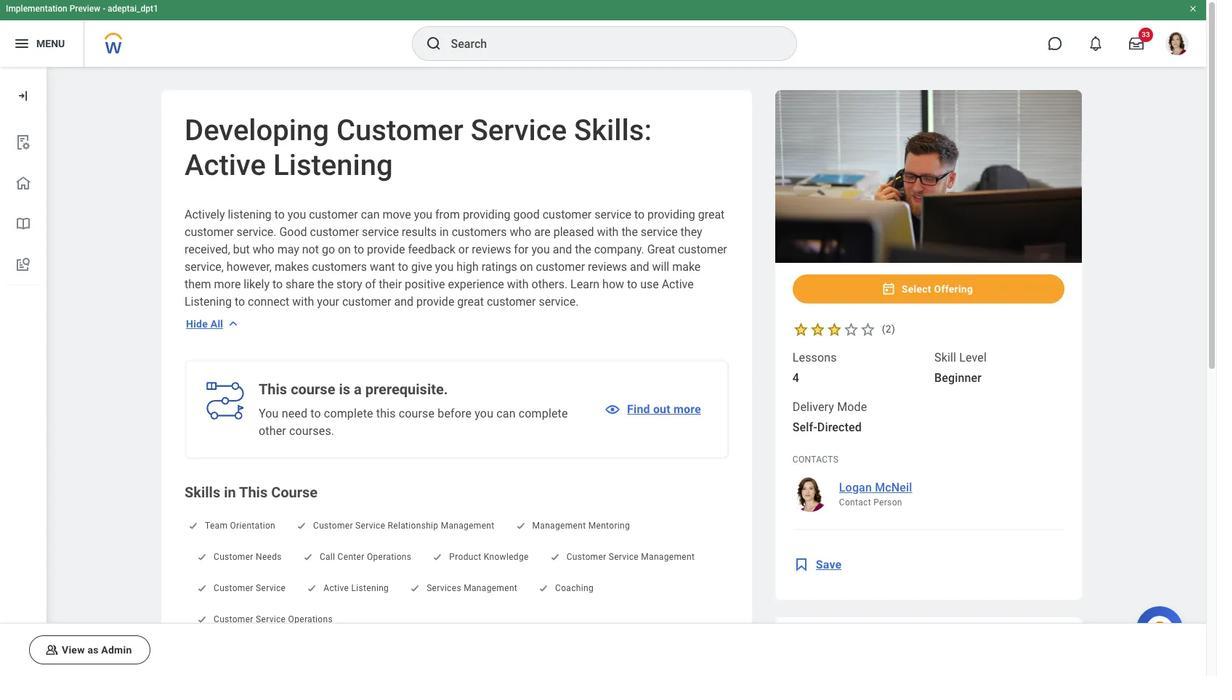 Task type: vqa. For each thing, say whether or not it's contained in the screenshot.
Customer corresponding to Customer Service
yes



Task type: describe. For each thing, give the bounding box(es) containing it.
listening inside developing customer service skills: active listening
[[273, 148, 393, 182]]

call
[[320, 552, 335, 562]]

2 horizontal spatial with
[[597, 225, 619, 239]]

ratings
[[481, 260, 517, 274]]

need
[[282, 407, 307, 421]]

services
[[427, 583, 461, 594]]

1 horizontal spatial who
[[510, 225, 531, 239]]

0 vertical spatial list
[[0, 122, 47, 286]]

report parameter image
[[15, 134, 32, 151]]

this
[[376, 407, 396, 421]]

experience
[[448, 278, 504, 291]]

good
[[513, 208, 540, 222]]

directed
[[817, 420, 862, 434]]

33 button
[[1120, 28, 1153, 60]]

other
[[259, 424, 286, 438]]

check small image for customer needs
[[193, 549, 211, 566]]

find out more
[[627, 403, 701, 416]]

more inside button
[[674, 403, 701, 416]]

( 2 )
[[882, 323, 895, 335]]

Search Workday  search field
[[451, 28, 766, 60]]

mode
[[837, 400, 867, 414]]

positive
[[405, 278, 445, 291]]

contact
[[839, 497, 871, 508]]

customer service management
[[567, 552, 695, 562]]

how
[[602, 278, 624, 291]]

service inside developing customer service skills: active listening
[[471, 113, 567, 148]]

person
[[874, 497, 902, 508]]

from
[[435, 208, 460, 222]]

of
[[365, 278, 376, 291]]

logan mcneil contact person
[[839, 481, 912, 508]]

1 vertical spatial who
[[253, 243, 274, 256]]

1 vertical spatial with
[[507, 278, 529, 291]]

check small image for active
[[303, 580, 321, 597]]

skills
[[185, 484, 220, 501]]

needs
[[256, 552, 282, 562]]

to up good
[[274, 208, 285, 222]]

active listening
[[324, 583, 389, 594]]

give
[[411, 260, 432, 274]]

go
[[322, 243, 335, 256]]

they
[[681, 225, 702, 239]]

contacts
[[793, 455, 839, 465]]

view
[[62, 645, 85, 656]]

customer for customer service
[[214, 583, 253, 594]]

operations for call center operations
[[367, 552, 412, 562]]

courses.
[[289, 424, 334, 438]]

makes
[[275, 260, 309, 274]]

check small image for team orientation
[[185, 517, 202, 535]]

check small image for customer service relationship management
[[293, 517, 310, 535]]

relationship
[[388, 521, 438, 531]]

mentoring
[[588, 521, 630, 531]]

to left use
[[627, 278, 637, 291]]

notifications large image
[[1088, 36, 1103, 51]]

4
[[793, 371, 799, 385]]

delivery
[[793, 400, 834, 414]]

customer for customer needs
[[214, 552, 253, 562]]

2
[[886, 323, 892, 335]]

2 horizontal spatial service
[[641, 225, 678, 239]]

all
[[211, 318, 223, 330]]

1 horizontal spatial provide
[[416, 295, 454, 309]]

offering
[[934, 283, 973, 295]]

feedback
[[408, 243, 456, 256]]

team orientation
[[205, 521, 275, 531]]

adeptai_dpt1
[[108, 4, 158, 14]]

search image
[[425, 35, 442, 52]]

actively listening to you customer can move you from providing good customer service to providing great customer service. good customer service results in customers who are pleased with the service they received, but who may not go on to provide feedback or reviews for you and the company. great customer service, however, makes customers want to give you high ratings on customer reviews and will make them more likely to share the story of their positive experience with others. learn how to use active listening to connect with your customer and provide great customer service.
[[185, 208, 727, 309]]

1 horizontal spatial service.
[[539, 295, 579, 309]]

beginner
[[934, 371, 982, 385]]

connect
[[248, 295, 289, 309]]

self-
[[793, 420, 817, 434]]

logan
[[839, 481, 872, 495]]

)
[[892, 323, 895, 335]]

mcneil
[[875, 481, 912, 495]]

for
[[514, 243, 529, 256]]

preview
[[70, 4, 100, 14]]

0 vertical spatial service.
[[237, 225, 276, 239]]

check small image left coaching
[[535, 580, 552, 597]]

active inside developing customer service skills: active listening
[[185, 148, 266, 182]]

2 complete from the left
[[519, 407, 568, 421]]

implementation
[[6, 4, 67, 14]]

share
[[286, 278, 314, 291]]

2 providing from the left
[[647, 208, 695, 222]]

their
[[379, 278, 402, 291]]

3 star image from the left
[[843, 321, 859, 338]]

justify image
[[13, 35, 31, 52]]

delivery mode self-directed
[[793, 400, 867, 434]]

not
[[302, 243, 319, 256]]

center
[[338, 552, 365, 562]]

skill
[[934, 351, 956, 364]]

media mylearning image
[[793, 556, 810, 574]]

to up chevron up small image
[[235, 295, 245, 309]]

33
[[1142, 31, 1150, 39]]

star image
[[793, 321, 809, 338]]

check small image for customer service operations
[[193, 611, 211, 629]]

select offering link
[[793, 274, 1065, 303]]

menu
[[36, 38, 65, 49]]

coaching
[[555, 583, 594, 594]]

your
[[317, 295, 339, 309]]

course
[[271, 484, 318, 501]]

1 vertical spatial on
[[520, 260, 533, 274]]

you up results
[[414, 208, 432, 222]]

implementation preview -   adeptai_dpt1
[[6, 4, 158, 14]]

book open image
[[15, 215, 32, 233]]

hide all button
[[186, 312, 241, 336]]

developing customer service skills: active listening
[[185, 113, 652, 182]]

this course is a prerequisite.
[[259, 381, 448, 398]]

service for customer service
[[256, 583, 286, 594]]

visible image
[[604, 401, 621, 419]]

as
[[87, 645, 99, 656]]

0 vertical spatial reviews
[[472, 243, 511, 256]]

to up company.
[[634, 208, 645, 222]]

0 horizontal spatial the
[[317, 278, 334, 291]]

0 horizontal spatial course
[[291, 381, 335, 398]]

operations for customer service operations
[[288, 615, 333, 625]]

out
[[653, 403, 670, 416]]

to inside you need to complete this course before you can complete other courses.
[[310, 407, 321, 421]]



Task type: locate. For each thing, give the bounding box(es) containing it.
1 horizontal spatial great
[[698, 208, 725, 222]]

0 vertical spatial course
[[291, 381, 335, 398]]

operations down "active listening"
[[288, 615, 333, 625]]

service down move
[[362, 225, 399, 239]]

to right go
[[354, 243, 364, 256]]

who up for
[[510, 225, 531, 239]]

skills:
[[574, 113, 652, 148]]

on right go
[[338, 243, 351, 256]]

this up you
[[259, 381, 287, 398]]

1 horizontal spatial list
[[185, 506, 729, 631]]

service. down listening
[[237, 225, 276, 239]]

0 vertical spatial operations
[[367, 552, 412, 562]]

them
[[185, 278, 211, 291]]

1 star image from the left
[[809, 321, 826, 338]]

customer for customer service relationship management
[[313, 521, 353, 531]]

check small image left "team"
[[185, 517, 202, 535]]

great up the they at the right
[[698, 208, 725, 222]]

0 vertical spatial on
[[338, 243, 351, 256]]

product
[[449, 552, 481, 562]]

check small image for customer service
[[193, 580, 211, 597]]

transformation import image
[[16, 89, 31, 103]]

0 horizontal spatial service
[[362, 225, 399, 239]]

skills in this course
[[185, 484, 318, 501]]

1 vertical spatial in
[[224, 484, 236, 501]]

high
[[456, 260, 479, 274]]

course
[[291, 381, 335, 398], [399, 407, 435, 421]]

2 vertical spatial and
[[394, 295, 413, 309]]

more right 'out'
[[674, 403, 701, 416]]

check small image down "team"
[[193, 549, 211, 566]]

likely
[[244, 278, 270, 291]]

service
[[595, 208, 631, 222], [362, 225, 399, 239], [641, 225, 678, 239]]

1 vertical spatial the
[[575, 243, 591, 256]]

2 vertical spatial with
[[292, 295, 314, 309]]

service up company.
[[595, 208, 631, 222]]

-
[[103, 4, 105, 14]]

1 horizontal spatial with
[[507, 278, 529, 291]]

2 horizontal spatial the
[[622, 225, 638, 239]]

1 vertical spatial can
[[496, 407, 516, 421]]

will
[[652, 260, 669, 274]]

story
[[336, 278, 362, 291]]

reviews up the ratings
[[472, 243, 511, 256]]

1 vertical spatial this
[[239, 484, 268, 501]]

2 horizontal spatial and
[[630, 260, 649, 274]]

0 vertical spatial who
[[510, 225, 531, 239]]

customer needs
[[214, 552, 282, 562]]

0 vertical spatial active
[[185, 148, 266, 182]]

2 star image from the left
[[826, 321, 843, 338]]

course up "need"
[[291, 381, 335, 398]]

who
[[510, 225, 531, 239], [253, 243, 274, 256]]

0 horizontal spatial service.
[[237, 225, 276, 239]]

service up great
[[641, 225, 678, 239]]

with down share
[[292, 295, 314, 309]]

make
[[672, 260, 701, 274]]

0 vertical spatial listening
[[273, 148, 393, 182]]

check small image for call center operations
[[299, 549, 317, 566]]

check small image left the 'services'
[[406, 580, 424, 597]]

or
[[458, 243, 469, 256]]

1 vertical spatial customers
[[312, 260, 367, 274]]

1 horizontal spatial customers
[[452, 225, 507, 239]]

0 horizontal spatial great
[[457, 295, 484, 309]]

1 vertical spatial great
[[457, 295, 484, 309]]

complete left visible image
[[519, 407, 568, 421]]

view as admin button
[[29, 636, 150, 665]]

and up use
[[630, 260, 649, 274]]

operations down customer service relationship management
[[367, 552, 412, 562]]

4 star image from the left
[[859, 321, 876, 338]]

1 vertical spatial operations
[[288, 615, 333, 625]]

active down developing at the left top
[[185, 148, 266, 182]]

providing right from at the left top
[[463, 208, 510, 222]]

1 vertical spatial course
[[399, 407, 435, 421]]

close environment banner image
[[1189, 4, 1197, 13]]

use
[[640, 278, 659, 291]]

in right skills
[[224, 484, 236, 501]]

this up the orientation
[[239, 484, 268, 501]]

however,
[[227, 260, 272, 274]]

great down experience
[[457, 295, 484, 309]]

knowledge
[[484, 552, 529, 562]]

inbox large image
[[1129, 36, 1144, 51]]

may
[[277, 243, 299, 256]]

you right before
[[475, 407, 493, 421]]

to up courses.
[[310, 407, 321, 421]]

before
[[438, 407, 472, 421]]

check small image left product on the bottom of the page
[[429, 549, 446, 566]]

learn
[[570, 278, 600, 291]]

service for customer service management
[[609, 552, 639, 562]]

active inside actively listening to you customer can move you from providing good customer service to providing great customer service. good customer service results in customers who are pleased with the service they received, but who may not go on to provide feedback or reviews for you and the company. great customer service, however, makes customers want to give you high ratings on customer reviews and will make them more likely to share the story of their positive experience with others. learn how to use active listening to connect with your customer and provide great customer service.
[[662, 278, 694, 291]]

1 vertical spatial list
[[185, 506, 729, 631]]

view as admin
[[62, 645, 132, 656]]

select offering
[[902, 283, 973, 295]]

0 horizontal spatial complete
[[324, 407, 373, 421]]

1 vertical spatial service.
[[539, 295, 579, 309]]

menu banner
[[0, 0, 1206, 67]]

1 vertical spatial more
[[674, 403, 701, 416]]

1 complete from the left
[[324, 407, 373, 421]]

in
[[440, 225, 449, 239], [224, 484, 236, 501]]

customer service relationship management
[[313, 521, 494, 531]]

actively
[[185, 208, 225, 222]]

are
[[534, 225, 551, 239]]

0 vertical spatial customers
[[452, 225, 507, 239]]

the down pleased
[[575, 243, 591, 256]]

customer for customer service management
[[567, 552, 606, 562]]

0 horizontal spatial on
[[338, 243, 351, 256]]

listening inside list
[[351, 583, 389, 594]]

more
[[214, 278, 241, 291], [674, 403, 701, 416]]

with down the ratings
[[507, 278, 529, 291]]

calendar image
[[881, 282, 896, 296]]

1 horizontal spatial service
[[595, 208, 631, 222]]

check small image
[[512, 517, 529, 535], [429, 549, 446, 566], [546, 549, 564, 566], [303, 580, 321, 597], [406, 580, 424, 597], [535, 580, 552, 597]]

service. down others.
[[539, 295, 579, 309]]

1 vertical spatial listening
[[185, 295, 232, 309]]

1 horizontal spatial can
[[496, 407, 516, 421]]

provide down positive on the left top of page
[[416, 295, 454, 309]]

2 horizontal spatial active
[[662, 278, 694, 291]]

operations
[[367, 552, 412, 562], [288, 615, 333, 625]]

0 horizontal spatial can
[[361, 208, 380, 222]]

reviews up "how"
[[588, 260, 627, 274]]

orientation
[[230, 521, 275, 531]]

1 horizontal spatial active
[[324, 583, 349, 594]]

on
[[338, 243, 351, 256], [520, 260, 533, 274]]

star image
[[809, 321, 826, 338], [826, 321, 843, 338], [843, 321, 859, 338], [859, 321, 876, 338]]

received,
[[185, 243, 230, 256]]

0 horizontal spatial in
[[224, 484, 236, 501]]

1 horizontal spatial complete
[[519, 407, 568, 421]]

find
[[627, 403, 650, 416]]

0 vertical spatial can
[[361, 208, 380, 222]]

providing up the they at the right
[[647, 208, 695, 222]]

can right before
[[496, 407, 516, 421]]

listening
[[273, 148, 393, 182], [185, 295, 232, 309], [351, 583, 389, 594]]

2 vertical spatial active
[[324, 583, 349, 594]]

list containing team orientation
[[185, 506, 729, 631]]

0 horizontal spatial provide
[[367, 243, 405, 256]]

check small image down course
[[293, 517, 310, 535]]

reviews
[[472, 243, 511, 256], [588, 260, 627, 274]]

check small image for product
[[429, 549, 446, 566]]

check small image for management
[[512, 517, 529, 535]]

1 horizontal spatial on
[[520, 260, 533, 274]]

you inside you need to complete this course before you can complete other courses.
[[475, 407, 493, 421]]

course inside you need to complete this course before you can complete other courses.
[[399, 407, 435, 421]]

with up company.
[[597, 225, 619, 239]]

management mentoring
[[532, 521, 630, 531]]

on down for
[[520, 260, 533, 274]]

who right but
[[253, 243, 274, 256]]

1 vertical spatial provide
[[416, 295, 454, 309]]

and down "their"
[[394, 295, 413, 309]]

1 horizontal spatial the
[[575, 243, 591, 256]]

can
[[361, 208, 380, 222], [496, 407, 516, 421]]

list
[[0, 122, 47, 286], [185, 506, 729, 631]]

0 horizontal spatial with
[[292, 295, 314, 309]]

active down make
[[662, 278, 694, 291]]

service,
[[185, 260, 224, 274]]

save button
[[793, 548, 850, 582]]

the up company.
[[622, 225, 638, 239]]

more inside actively listening to you customer can move you from providing good customer service to providing great customer service. good customer service results in customers who are pleased with the service they received, but who may not go on to provide feedback or reviews for you and the company. great customer service, however, makes customers want to give you high ratings on customer reviews and will make them more likely to share the story of their positive experience with others. learn how to use active listening to connect with your customer and provide great customer service.
[[214, 278, 241, 291]]

check small image down "call"
[[303, 580, 321, 597]]

check small image up knowledge
[[512, 517, 529, 535]]

customer
[[309, 208, 358, 222], [543, 208, 592, 222], [185, 225, 234, 239], [310, 225, 359, 239], [678, 243, 727, 256], [536, 260, 585, 274], [342, 295, 391, 309], [487, 295, 536, 309]]

profile logan mcneil image
[[1165, 32, 1189, 58]]

can inside actively listening to you customer can move you from providing good customer service to providing great customer service. good customer service results in customers who are pleased with the service they received, but who may not go on to provide feedback or reviews for you and the company. great customer service, however, makes customers want to give you high ratings on customer reviews and will make them more likely to share the story of their positive experience with others. learn how to use active listening to connect with your customer and provide great customer service.
[[361, 208, 380, 222]]

customer for customer service operations
[[214, 615, 253, 625]]

0 horizontal spatial customers
[[312, 260, 367, 274]]

check small image left "call"
[[299, 549, 317, 566]]

0 horizontal spatial list
[[0, 122, 47, 286]]

active down "call"
[[324, 583, 349, 594]]

0 vertical spatial great
[[698, 208, 725, 222]]

good
[[279, 225, 307, 239]]

0 vertical spatial this
[[259, 381, 287, 398]]

you need to complete this course before you can complete other courses.
[[259, 407, 568, 438]]

customers up story
[[312, 260, 367, 274]]

the up 'your'
[[317, 278, 334, 291]]

service.
[[237, 225, 276, 239], [539, 295, 579, 309]]

great
[[647, 243, 675, 256]]

1 vertical spatial reviews
[[588, 260, 627, 274]]

0 vertical spatial and
[[553, 243, 572, 256]]

0 vertical spatial provide
[[367, 243, 405, 256]]

admin
[[101, 645, 132, 656]]

menu button
[[0, 20, 84, 67]]

in inside actively listening to you customer can move you from providing good customer service to providing great customer service. good customer service results in customers who are pleased with the service they received, but who may not go on to provide feedback or reviews for you and the company. great customer service, however, makes customers want to give you high ratings on customer reviews and will make them more likely to share the story of their positive experience with others. learn how to use active listening to connect with your customer and provide great customer service.
[[440, 225, 449, 239]]

1 vertical spatial and
[[630, 260, 649, 274]]

provide up want
[[367, 243, 405, 256]]

select
[[902, 283, 931, 295]]

check small image left 'customer service operations'
[[193, 611, 211, 629]]

1 horizontal spatial providing
[[647, 208, 695, 222]]

you down are
[[531, 243, 550, 256]]

1 horizontal spatial more
[[674, 403, 701, 416]]

lessons 4
[[793, 351, 837, 385]]

you down feedback
[[435, 260, 454, 274]]

0 horizontal spatial reviews
[[472, 243, 511, 256]]

1 horizontal spatial course
[[399, 407, 435, 421]]

1 horizontal spatial reviews
[[588, 260, 627, 274]]

providing
[[463, 208, 510, 222], [647, 208, 695, 222]]

0 horizontal spatial who
[[253, 243, 274, 256]]

prerequisite.
[[365, 381, 448, 398]]

complete down is on the bottom left of the page
[[324, 407, 373, 421]]

1 horizontal spatial operations
[[367, 552, 412, 562]]

check small image
[[185, 517, 202, 535], [293, 517, 310, 535], [193, 549, 211, 566], [299, 549, 317, 566], [193, 580, 211, 597], [193, 611, 211, 629]]

check small image for services
[[406, 580, 424, 597]]

customer service operations
[[214, 615, 333, 625]]

(
[[882, 323, 886, 335]]

service for customer service relationship management
[[355, 521, 385, 531]]

customers up or
[[452, 225, 507, 239]]

developing
[[185, 113, 329, 148]]

customer inside developing customer service skills: active listening
[[336, 113, 463, 148]]

0 horizontal spatial operations
[[288, 615, 333, 625]]

1 vertical spatial active
[[662, 278, 694, 291]]

0 horizontal spatial providing
[[463, 208, 510, 222]]

active inside list
[[324, 583, 349, 594]]

2 vertical spatial the
[[317, 278, 334, 291]]

move
[[383, 208, 411, 222]]

service for customer service operations
[[256, 615, 286, 625]]

0 vertical spatial with
[[597, 225, 619, 239]]

customer service
[[214, 583, 286, 594]]

team
[[205, 521, 228, 531]]

service
[[471, 113, 567, 148], [355, 521, 385, 531], [609, 552, 639, 562], [256, 583, 286, 594], [256, 615, 286, 625]]

listening
[[228, 208, 272, 222]]

listening inside actively listening to you customer can move you from providing good customer service to providing great customer service. good customer service results in customers who are pleased with the service they received, but who may not go on to provide feedback or reviews for you and the company. great customer service, however, makes customers want to give you high ratings on customer reviews and will make them more likely to share the story of their positive experience with others. learn how to use active listening to connect with your customer and provide great customer service.
[[185, 295, 232, 309]]

a
[[354, 381, 362, 398]]

product knowledge
[[449, 552, 529, 562]]

and
[[553, 243, 572, 256], [630, 260, 649, 274], [394, 295, 413, 309]]

1 horizontal spatial and
[[553, 243, 572, 256]]

0 vertical spatial more
[[214, 278, 241, 291]]

and down pleased
[[553, 243, 572, 256]]

home image
[[15, 174, 32, 192]]

level
[[959, 351, 987, 364]]

you up good
[[288, 208, 306, 222]]

others.
[[532, 278, 568, 291]]

check small image up coaching
[[546, 549, 564, 566]]

2 vertical spatial listening
[[351, 583, 389, 594]]

in down from at the left top
[[440, 225, 449, 239]]

skill level beginner
[[934, 351, 987, 385]]

check small image left customer service
[[193, 580, 211, 597]]

1 horizontal spatial in
[[440, 225, 449, 239]]

more down however,
[[214, 278, 241, 291]]

0 horizontal spatial more
[[214, 278, 241, 291]]

is
[[339, 381, 350, 398]]

check small image for customer
[[546, 549, 564, 566]]

course down "prerequisite."
[[399, 407, 435, 421]]

to up the connect
[[272, 278, 283, 291]]

can left move
[[361, 208, 380, 222]]

media classroom image
[[44, 643, 59, 658]]

0 horizontal spatial active
[[185, 148, 266, 182]]

can inside you need to complete this course before you can complete other courses.
[[496, 407, 516, 421]]

0 vertical spatial in
[[440, 225, 449, 239]]

chevron up small image
[[226, 317, 241, 331]]

0 horizontal spatial and
[[394, 295, 413, 309]]

but
[[233, 243, 250, 256]]

pleased
[[553, 225, 594, 239]]

hide
[[186, 318, 208, 330]]

find out more button
[[604, 392, 710, 427]]

to left give
[[398, 260, 408, 274]]

1 providing from the left
[[463, 208, 510, 222]]

call center operations
[[320, 552, 412, 562]]

course details element
[[775, 90, 1082, 676]]

0 vertical spatial the
[[622, 225, 638, 239]]

management
[[441, 521, 494, 531], [532, 521, 586, 531], [641, 552, 695, 562], [464, 583, 517, 594]]



